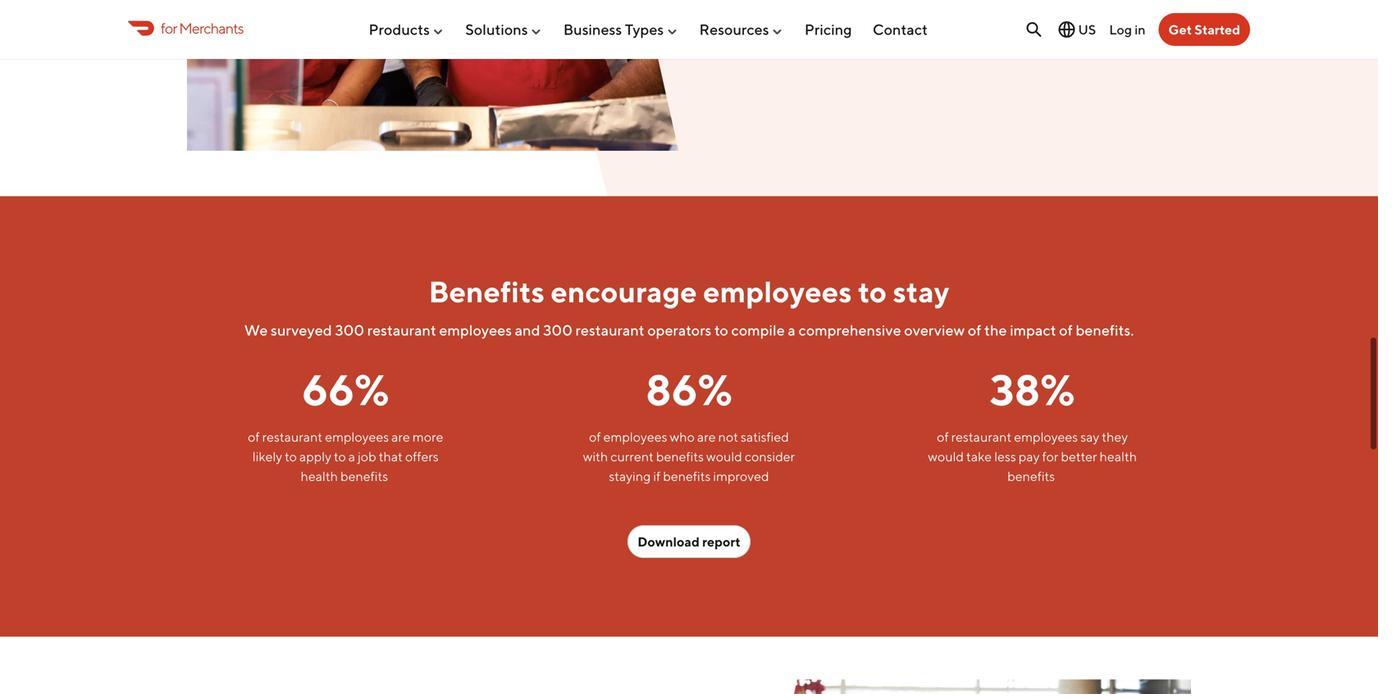 Task type: describe. For each thing, give the bounding box(es) containing it.
to up comprehensive at the top of the page
[[858, 264, 887, 299]]

2 300 from the left
[[543, 312, 573, 330]]

86%
[[646, 355, 733, 405]]

get
[[1169, 22, 1192, 37]]

impact
[[1010, 312, 1056, 330]]

employees for benefits encourage employees to stay
[[703, 264, 852, 299]]

for merchants
[[161, 19, 243, 37]]

benefits inside of restaurant employees are more likely to apply to a job that offers health benefits
[[340, 459, 388, 475]]

report
[[702, 525, 741, 540]]

say
[[1081, 420, 1099, 435]]

a inside of restaurant employees are more likely to apply to a job that offers health benefits
[[348, 439, 355, 455]]

get started button
[[1159, 13, 1250, 46]]

to right apply
[[334, 439, 346, 455]]

who
[[670, 420, 695, 435]]

business
[[563, 21, 622, 38]]

likely
[[253, 439, 282, 455]]

restaurant inside of restaurant employees say they would take less pay for better health benefits
[[951, 420, 1012, 435]]

log in link
[[1109, 22, 1146, 37]]

38%
[[990, 355, 1075, 405]]

types
[[625, 21, 664, 38]]

business types link
[[563, 14, 679, 45]]

benefits right if
[[663, 459, 711, 475]]

solutions
[[465, 21, 528, 38]]

products link
[[369, 14, 445, 45]]

1 300 from the left
[[335, 312, 364, 330]]

restaurant up 66%
[[367, 312, 436, 330]]

of employees who are not satisfied with current benefits would consider staying if benefits improved
[[583, 420, 795, 475]]

the
[[984, 312, 1007, 330]]

take
[[966, 439, 992, 455]]

less
[[994, 439, 1016, 455]]

that
[[379, 439, 403, 455]]

66%
[[302, 355, 389, 405]]

comprehensive
[[799, 312, 901, 330]]

employees for of restaurant employees are more likely to apply to a job that offers health benefits
[[325, 420, 389, 435]]

compile
[[731, 312, 785, 330]]

and
[[515, 312, 540, 330]]

us
[[1078, 22, 1096, 37]]

health inside of restaurant employees are more likely to apply to a job that offers health benefits
[[301, 459, 338, 475]]

operators
[[647, 312, 712, 330]]

encourage
[[551, 264, 697, 299]]

improved
[[713, 459, 769, 475]]

download
[[638, 525, 700, 540]]

benefits.
[[1076, 312, 1134, 330]]

staying
[[609, 459, 651, 475]]

solutions link
[[465, 14, 543, 45]]

restaurant down encourage
[[576, 312, 644, 330]]

benefits
[[429, 264, 545, 299]]

resources
[[699, 21, 769, 38]]

benefits encourage employees to stay
[[429, 264, 949, 299]]

employees for of restaurant employees say they would take less pay for better health benefits
[[1014, 420, 1078, 435]]

restaurant inside of restaurant employees are more likely to apply to a job that offers health benefits
[[262, 420, 323, 435]]

log
[[1109, 22, 1132, 37]]

0 vertical spatial for
[[161, 19, 177, 37]]

would inside of restaurant employees say they would take less pay for better health benefits
[[928, 439, 964, 455]]

pizza makers image
[[699, 670, 1191, 695]]

surveyed
[[271, 312, 332, 330]]

for merchants link
[[128, 17, 243, 39]]

offers
[[405, 439, 439, 455]]

1 horizontal spatial a
[[788, 312, 796, 330]]

benefits down who
[[656, 439, 704, 455]]

health inside of restaurant employees say they would take less pay for better health benefits
[[1100, 439, 1137, 455]]



Task type: vqa. For each thing, say whether or not it's contained in the screenshot.
offers
yes



Task type: locate. For each thing, give the bounding box(es) containing it.
get started
[[1169, 22, 1240, 37]]

to left "compile"
[[714, 312, 728, 330]]

apply
[[299, 439, 331, 455]]

pricing
[[805, 21, 852, 38]]

of restaurant employees say they would take less pay for better health benefits
[[928, 420, 1137, 475]]

contact link
[[873, 14, 928, 45]]

pay
[[1019, 439, 1040, 455]]

they
[[1102, 420, 1128, 435]]

1 vertical spatial health
[[301, 459, 338, 475]]

contact
[[873, 21, 928, 38]]

business types
[[563, 21, 664, 38]]

more
[[413, 420, 443, 435]]

workers making tacos image
[[187, 0, 679, 141]]

1 horizontal spatial are
[[697, 420, 716, 435]]

1 horizontal spatial 300
[[543, 312, 573, 330]]

2 would from the left
[[928, 439, 964, 455]]

restaurant
[[367, 312, 436, 330], [576, 312, 644, 330], [262, 420, 323, 435], [951, 420, 1012, 435]]

health down apply
[[301, 459, 338, 475]]

are inside of restaurant employees are more likely to apply to a job that offers health benefits
[[391, 420, 410, 435]]

1 would from the left
[[706, 439, 742, 455]]

we
[[244, 312, 268, 330]]

employees inside of restaurant employees are more likely to apply to a job that offers health benefits
[[325, 420, 389, 435]]

employees up "compile"
[[703, 264, 852, 299]]

not
[[718, 420, 738, 435]]

0 horizontal spatial health
[[301, 459, 338, 475]]

for left merchants
[[161, 19, 177, 37]]

1 vertical spatial a
[[348, 439, 355, 455]]

a
[[788, 312, 796, 330], [348, 439, 355, 455]]

pricing link
[[805, 14, 852, 45]]

restaurant up take at bottom right
[[951, 420, 1012, 435]]

0 horizontal spatial would
[[706, 439, 742, 455]]

download report
[[638, 525, 741, 540]]

a left job
[[348, 439, 355, 455]]

restaurant up apply
[[262, 420, 323, 435]]

current
[[611, 439, 654, 455]]

are left not
[[697, 420, 716, 435]]

products
[[369, 21, 430, 38]]

employees up pay
[[1014, 420, 1078, 435]]

0 horizontal spatial 300
[[335, 312, 364, 330]]

resources link
[[699, 14, 784, 45]]

employees
[[703, 264, 852, 299], [439, 312, 512, 330], [325, 420, 389, 435], [603, 420, 667, 435], [1014, 420, 1078, 435]]

are for 86%
[[697, 420, 716, 435]]

0 horizontal spatial are
[[391, 420, 410, 435]]

we surveyed 300 restaurant employees and 300 restaurant operators to compile a comprehensive overview of the impact of benefits.
[[244, 312, 1134, 330]]

if
[[653, 459, 661, 475]]

2 are from the left
[[697, 420, 716, 435]]

merchants
[[179, 19, 243, 37]]

satisfied
[[741, 420, 789, 435]]

health
[[1100, 439, 1137, 455], [301, 459, 338, 475]]

a right "compile"
[[788, 312, 796, 330]]

are inside of employees who are not satisfied with current benefits would consider staying if benefits improved
[[697, 420, 716, 435]]

log in
[[1109, 22, 1146, 37]]

would left take at bottom right
[[928, 439, 964, 455]]

overview
[[904, 312, 965, 330]]

of
[[968, 312, 981, 330], [1059, 312, 1073, 330], [248, 420, 260, 435], [589, 420, 601, 435], [937, 420, 949, 435]]

are up that
[[391, 420, 410, 435]]

are for 66%
[[391, 420, 410, 435]]

300
[[335, 312, 364, 330], [543, 312, 573, 330]]

1 are from the left
[[391, 420, 410, 435]]

1 horizontal spatial for
[[1042, 439, 1059, 455]]

with
[[583, 439, 608, 455]]

would inside of employees who are not satisfied with current benefits would consider staying if benefits improved
[[706, 439, 742, 455]]

would down not
[[706, 439, 742, 455]]

for
[[161, 19, 177, 37], [1042, 439, 1059, 455]]

0 vertical spatial a
[[788, 312, 796, 330]]

300 right and
[[543, 312, 573, 330]]

1 horizontal spatial would
[[928, 439, 964, 455]]

for inside of restaurant employees say they would take less pay for better health benefits
[[1042, 439, 1059, 455]]

of for 66%
[[248, 420, 260, 435]]

for right pay
[[1042, 439, 1059, 455]]

globe line image
[[1057, 20, 1077, 39]]

download report link
[[628, 516, 750, 549]]

0 vertical spatial health
[[1100, 439, 1137, 455]]

benefits
[[656, 439, 704, 455], [340, 459, 388, 475], [663, 459, 711, 475], [1007, 459, 1055, 475]]

of inside of restaurant employees say they would take less pay for better health benefits
[[937, 420, 949, 435]]

of restaurant employees are more likely to apply to a job that offers health benefits
[[248, 420, 443, 475]]

consider
[[745, 439, 795, 455]]

are
[[391, 420, 410, 435], [697, 420, 716, 435]]

would
[[706, 439, 742, 455], [928, 439, 964, 455]]

of for 38%
[[937, 420, 949, 435]]

1 horizontal spatial health
[[1100, 439, 1137, 455]]

of inside of employees who are not satisfied with current benefits would consider staying if benefits improved
[[589, 420, 601, 435]]

job
[[358, 439, 376, 455]]

of inside of restaurant employees are more likely to apply to a job that offers health benefits
[[248, 420, 260, 435]]

1 vertical spatial for
[[1042, 439, 1059, 455]]

employees up current
[[603, 420, 667, 435]]

of for 86%
[[589, 420, 601, 435]]

300 right the surveyed
[[335, 312, 364, 330]]

to
[[858, 264, 887, 299], [714, 312, 728, 330], [285, 439, 297, 455], [334, 439, 346, 455]]

stay
[[893, 264, 949, 299]]

benefits down pay
[[1007, 459, 1055, 475]]

in
[[1135, 22, 1146, 37]]

better
[[1061, 439, 1097, 455]]

0 horizontal spatial for
[[161, 19, 177, 37]]

0 horizontal spatial a
[[348, 439, 355, 455]]

employees inside of restaurant employees say they would take less pay for better health benefits
[[1014, 420, 1078, 435]]

employees down benefits on the left top
[[439, 312, 512, 330]]

employees inside of employees who are not satisfied with current benefits would consider staying if benefits improved
[[603, 420, 667, 435]]

to right 'likely'
[[285, 439, 297, 455]]

started
[[1195, 22, 1240, 37]]

benefits down job
[[340, 459, 388, 475]]

benefits inside of restaurant employees say they would take less pay for better health benefits
[[1007, 459, 1055, 475]]

employees up job
[[325, 420, 389, 435]]

health down the they
[[1100, 439, 1137, 455]]



